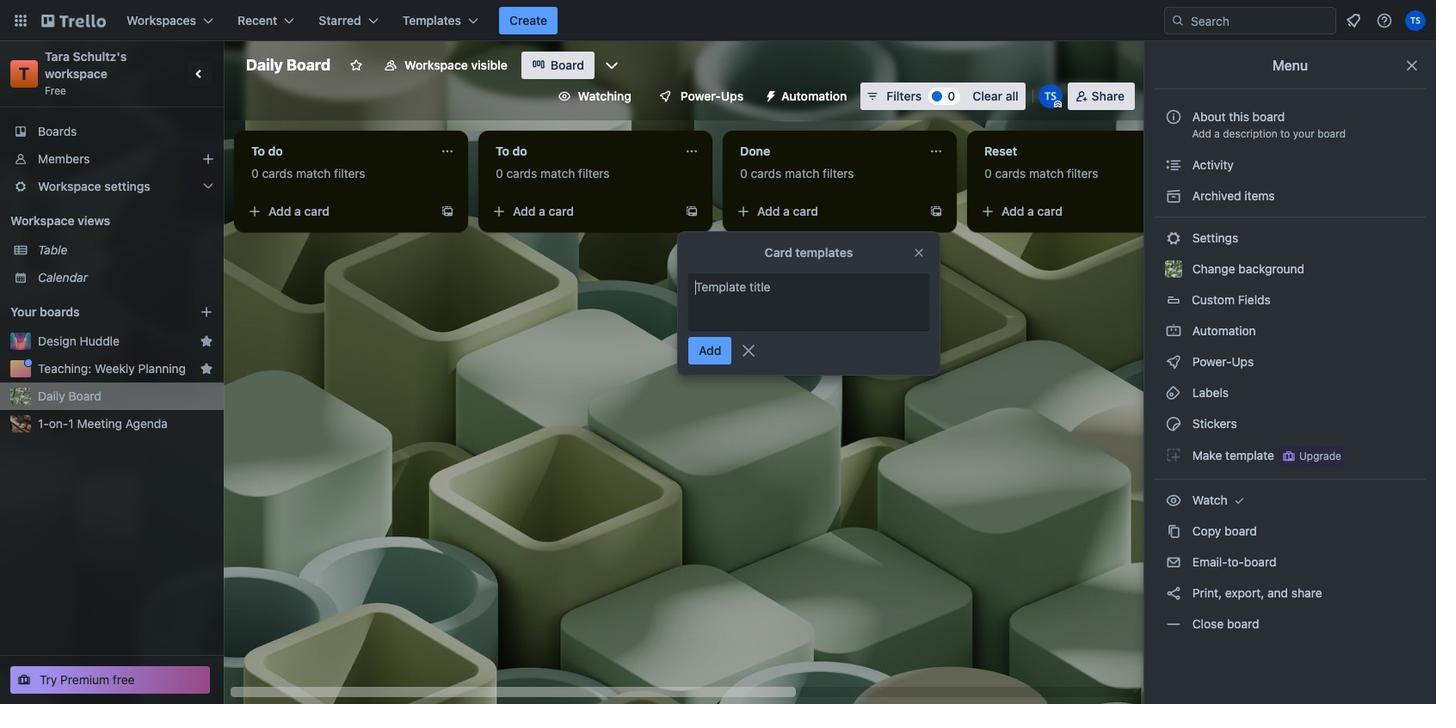 Task type: locate. For each thing, give the bounding box(es) containing it.
sm image inside labels link
[[1165, 385, 1182, 402]]

add a card button for first create from template… image from the right
[[730, 198, 922, 225]]

done
[[740, 144, 770, 158]]

1 vertical spatial power-
[[1192, 355, 1232, 369]]

2 horizontal spatial 0 cards match filters
[[740, 166, 854, 181]]

tara schultz's workspace free
[[45, 49, 130, 97]]

add a card button down to do text field
[[485, 198, 678, 225]]

daily board
[[246, 56, 331, 74], [38, 389, 101, 404]]

power- up labels
[[1192, 355, 1232, 369]]

1 add a card button from the left
[[241, 198, 434, 225]]

card down to do text box
[[304, 204, 330, 219]]

1 starred icon image from the top
[[200, 335, 213, 348]]

daily
[[246, 56, 283, 74], [38, 389, 65, 404]]

0
[[948, 89, 955, 103], [251, 166, 259, 181], [496, 166, 503, 181], [740, 166, 747, 181], [984, 166, 992, 181]]

0 horizontal spatial create from template… image
[[685, 205, 699, 219]]

cards for to do text box
[[262, 166, 293, 181]]

2 starred icon image from the top
[[200, 362, 213, 376]]

do inside text box
[[268, 144, 283, 158]]

your boards with 4 items element
[[10, 302, 174, 323]]

sm image for close board
[[1165, 616, 1182, 633]]

cards for done text box
[[751, 166, 782, 181]]

filters down to do text box
[[334, 166, 365, 181]]

sm image inside settings link
[[1165, 230, 1182, 247]]

weekly
[[95, 361, 135, 376]]

add for add a card button related to create from template… icon
[[268, 204, 291, 219]]

0 vertical spatial ups
[[721, 89, 744, 103]]

3 match from the left
[[785, 166, 819, 181]]

add a card button
[[241, 198, 434, 225], [485, 198, 678, 225], [730, 198, 922, 225], [974, 198, 1167, 225]]

workspaces
[[126, 13, 196, 28]]

email-
[[1192, 555, 1227, 570]]

add a card button for 2nd create from template… image from the right
[[485, 198, 678, 225]]

workspace navigation collapse icon image
[[188, 62, 212, 86]]

your boards
[[10, 305, 80, 319]]

to do inside text box
[[251, 144, 283, 158]]

do inside text field
[[512, 144, 527, 158]]

print,
[[1192, 586, 1222, 601]]

daily board down 'recent' popup button
[[246, 56, 331, 74]]

starred icon image down the add board image
[[200, 335, 213, 348]]

upgrade button
[[1279, 447, 1345, 467]]

4 cards from the left
[[995, 166, 1026, 181]]

3 0 cards match filters from the left
[[740, 166, 854, 181]]

0 horizontal spatial automation
[[781, 89, 847, 103]]

match for to do text field
[[540, 166, 575, 181]]

1 horizontal spatial board
[[287, 56, 331, 74]]

print, export, and share link
[[1155, 580, 1426, 608]]

ups down automation link
[[1232, 355, 1254, 369]]

match down done text box
[[785, 166, 819, 181]]

add inside the about this board add a description to your board
[[1192, 127, 1211, 140]]

schultz's
[[73, 49, 127, 64]]

0 vertical spatial daily
[[246, 56, 283, 74]]

0 horizontal spatial do
[[268, 144, 283, 158]]

sm image
[[1165, 157, 1182, 174], [1165, 447, 1182, 464], [1165, 492, 1182, 509], [1165, 523, 1182, 540], [1165, 585, 1182, 602]]

0 down done
[[740, 166, 747, 181]]

3 filters from the left
[[823, 166, 854, 181]]

3 sm image from the top
[[1165, 492, 1182, 509]]

0 down reset
[[984, 166, 992, 181]]

do for to do text field
[[512, 144, 527, 158]]

1 do from the left
[[268, 144, 283, 158]]

reset
[[984, 144, 1017, 158]]

2 vertical spatial workspace
[[10, 213, 74, 228]]

power- down primary element
[[681, 89, 721, 103]]

0 horizontal spatial daily board
[[38, 389, 101, 404]]

teaching: weekly planning button
[[38, 361, 193, 378]]

a for first create from template… image from the right's add a card button
[[783, 204, 790, 219]]

daily up on-
[[38, 389, 65, 404]]

match
[[296, 166, 331, 181], [540, 166, 575, 181], [785, 166, 819, 181], [1029, 166, 1064, 181]]

power-ups up done
[[681, 89, 744, 103]]

1 sm image from the top
[[1165, 157, 1182, 174]]

0 cards match filters for add a card button corresponding to 2nd create from template… image from the right
[[496, 166, 610, 181]]

4 add a card from the left
[[1002, 204, 1063, 219]]

automation down custom fields
[[1189, 324, 1256, 338]]

1 horizontal spatial ups
[[1232, 355, 1254, 369]]

0 cards match filters down to do text field
[[496, 166, 610, 181]]

cards down to do text box
[[262, 166, 293, 181]]

workspace settings
[[38, 179, 150, 194]]

teaching:
[[38, 361, 91, 376]]

2 filters from the left
[[578, 166, 610, 181]]

1 vertical spatial ups
[[1232, 355, 1254, 369]]

add a card button down reset 0 cards match filters
[[974, 198, 1167, 225]]

a up card
[[783, 204, 790, 219]]

power-ups button
[[646, 83, 754, 110]]

daily down 'recent' popup button
[[246, 56, 283, 74]]

0 vertical spatial workspace
[[405, 58, 468, 72]]

to do for to do text field
[[496, 144, 527, 158]]

2 0 cards match filters from the left
[[496, 166, 610, 181]]

sm image inside archived items link
[[1165, 188, 1182, 205]]

board inside text box
[[287, 56, 331, 74]]

daily board inside board name text box
[[246, 56, 331, 74]]

workspace inside workspace visible button
[[405, 58, 468, 72]]

To do text field
[[241, 138, 430, 165]]

to do inside text field
[[496, 144, 527, 158]]

sm image inside copy board link
[[1165, 523, 1182, 540]]

settings link
[[1155, 225, 1426, 252]]

t
[[19, 64, 29, 83]]

0 horizontal spatial 0 cards match filters
[[251, 166, 365, 181]]

close popover image
[[912, 246, 926, 260]]

clear
[[973, 89, 1003, 103]]

sm image for automation
[[1165, 323, 1182, 340]]

power-ups up labels
[[1189, 355, 1257, 369]]

watching
[[578, 89, 631, 103]]

3 cards from the left
[[751, 166, 782, 181]]

board right your on the right of page
[[1318, 127, 1346, 140]]

power- inside button
[[681, 89, 721, 103]]

0 left 'clear'
[[948, 89, 955, 103]]

sm image inside automation link
[[1165, 323, 1182, 340]]

sm image inside "close board" "link"
[[1165, 616, 1182, 633]]

1 filters from the left
[[334, 166, 365, 181]]

sm image inside watch link
[[1165, 492, 1182, 509]]

0 down to do text field
[[496, 166, 503, 181]]

share
[[1292, 586, 1322, 601]]

1 horizontal spatial automation
[[1189, 324, 1256, 338]]

0 vertical spatial power-ups
[[681, 89, 744, 103]]

2 add a card from the left
[[513, 204, 574, 219]]

description
[[1223, 127, 1278, 140]]

sm image left print, at the right
[[1165, 585, 1182, 602]]

settings
[[1189, 231, 1238, 245]]

workspace settings button
[[0, 173, 224, 200]]

board down export,
[[1227, 617, 1259, 632]]

workspace down members
[[38, 179, 101, 194]]

To do text field
[[485, 138, 675, 165]]

cards
[[262, 166, 293, 181], [506, 166, 537, 181], [751, 166, 782, 181], [995, 166, 1026, 181]]

cards inside reset 0 cards match filters
[[995, 166, 1026, 181]]

a down reset 0 cards match filters
[[1028, 204, 1034, 219]]

add
[[1192, 127, 1211, 140], [268, 204, 291, 219], [513, 204, 536, 219], [757, 204, 780, 219], [1002, 204, 1024, 219], [699, 343, 721, 358]]

sm image left activity
[[1165, 157, 1182, 174]]

cards down done
[[751, 166, 782, 181]]

menu
[[1272, 58, 1308, 73]]

1 horizontal spatial to do
[[496, 144, 527, 158]]

0 cards match filters down done text box
[[740, 166, 854, 181]]

2 cards from the left
[[506, 166, 537, 181]]

1 vertical spatial workspace
[[38, 179, 101, 194]]

power-ups link
[[1155, 348, 1426, 376]]

workspace up table
[[10, 213, 74, 228]]

stickers link
[[1155, 410, 1426, 438]]

add a card button down to do text box
[[241, 198, 434, 225]]

sm image inside print, export, and share link
[[1165, 585, 1182, 602]]

clear all button
[[966, 83, 1025, 110]]

free
[[113, 673, 135, 688]]

open information menu image
[[1376, 12, 1393, 29]]

a down to do text box
[[294, 204, 301, 219]]

Board name text field
[[237, 52, 339, 79]]

card down reset 0 cards match filters
[[1037, 204, 1063, 219]]

a inside the about this board add a description to your board
[[1214, 127, 1220, 140]]

to inside to do text box
[[251, 144, 265, 158]]

1 horizontal spatial do
[[512, 144, 527, 158]]

primary element
[[0, 0, 1436, 41]]

1 vertical spatial starred icon image
[[200, 362, 213, 376]]

1 cards from the left
[[262, 166, 293, 181]]

settings
[[104, 179, 150, 194]]

0 horizontal spatial power-ups
[[681, 89, 744, 103]]

match for done text box
[[785, 166, 819, 181]]

templates button
[[392, 7, 489, 34]]

sm image for labels
[[1165, 385, 1182, 402]]

try
[[40, 673, 57, 688]]

2 card from the left
[[549, 204, 574, 219]]

filters down reset text box
[[1067, 166, 1099, 181]]

2 to do from the left
[[496, 144, 527, 158]]

Search field
[[1185, 8, 1335, 34]]

add board image
[[200, 305, 213, 319]]

card down to do text field
[[549, 204, 574, 219]]

board up the watching button
[[551, 58, 584, 72]]

4 filters from the left
[[1067, 166, 1099, 181]]

3 add a card from the left
[[757, 204, 818, 219]]

4 add a card button from the left
[[974, 198, 1167, 225]]

sm image for watch
[[1165, 492, 1182, 509]]

share
[[1092, 89, 1125, 103]]

0 vertical spatial starred icon image
[[200, 335, 213, 348]]

0 horizontal spatial to do
[[251, 144, 283, 158]]

0 cards match filters down to do text box
[[251, 166, 365, 181]]

1 horizontal spatial daily
[[246, 56, 283, 74]]

automation button
[[757, 83, 857, 110]]

email-to-board link
[[1155, 549, 1426, 577]]

filters for to do text box
[[334, 166, 365, 181]]

labels
[[1189, 386, 1229, 400]]

your
[[1293, 127, 1315, 140]]

0 vertical spatial automation
[[781, 89, 847, 103]]

1 to do from the left
[[251, 144, 283, 158]]

2 match from the left
[[540, 166, 575, 181]]

add a card
[[268, 204, 330, 219], [513, 204, 574, 219], [757, 204, 818, 219], [1002, 204, 1063, 219]]

0 for to do text field
[[496, 166, 503, 181]]

add a card down reset 0 cards match filters
[[1002, 204, 1063, 219]]

power-
[[681, 89, 721, 103], [1192, 355, 1232, 369]]

0 horizontal spatial to
[[251, 144, 265, 158]]

stickers
[[1189, 416, 1237, 431]]

ups inside button
[[721, 89, 744, 103]]

card for first create from template… image from the right's add a card button
[[793, 204, 818, 219]]

to
[[251, 144, 265, 158], [496, 144, 509, 158]]

0 horizontal spatial ups
[[721, 89, 744, 103]]

automation
[[781, 89, 847, 103], [1189, 324, 1256, 338]]

sm image for activity
[[1165, 157, 1182, 174]]

0 vertical spatial power-
[[681, 89, 721, 103]]

starred icon image for design huddle
[[200, 335, 213, 348]]

cards down to do text field
[[506, 166, 537, 181]]

tara schultz (taraschultz7) image
[[1405, 10, 1426, 31]]

filters down to do text field
[[578, 166, 610, 181]]

labels link
[[1155, 379, 1426, 407]]

copy board
[[1189, 524, 1257, 539]]

1 to from the left
[[251, 144, 265, 158]]

2 sm image from the top
[[1165, 447, 1182, 464]]

starred icon image for teaching: weekly planning
[[200, 362, 213, 376]]

sm image for email-to-board
[[1165, 554, 1182, 571]]

to inside to do text field
[[496, 144, 509, 158]]

add a card button up templates
[[730, 198, 922, 225]]

1-on-1 meeting agenda link
[[38, 416, 213, 433]]

a down to do text field
[[539, 204, 545, 219]]

match down reset text box
[[1029, 166, 1064, 181]]

cards down reset
[[995, 166, 1026, 181]]

filters down done text box
[[823, 166, 854, 181]]

2 to from the left
[[496, 144, 509, 158]]

starred icon image
[[200, 335, 213, 348], [200, 362, 213, 376]]

views
[[78, 213, 110, 228]]

1 horizontal spatial daily board
[[246, 56, 331, 74]]

copy board link
[[1155, 518, 1426, 546]]

to do for to do text box
[[251, 144, 283, 158]]

a down about
[[1214, 127, 1220, 140]]

1 horizontal spatial to
[[496, 144, 509, 158]]

3 add a card button from the left
[[730, 198, 922, 225]]

archived items
[[1189, 188, 1275, 203]]

workspace inside workspace settings popup button
[[38, 179, 101, 194]]

ups up done
[[721, 89, 744, 103]]

add a card down to do text field
[[513, 204, 574, 219]]

board inside "link"
[[1227, 617, 1259, 632]]

card up card templates
[[793, 204, 818, 219]]

board up print, export, and share
[[1244, 555, 1276, 570]]

sm image inside 'email-to-board' link
[[1165, 554, 1182, 571]]

4 sm image from the top
[[1165, 523, 1182, 540]]

create from template… image
[[685, 205, 699, 219], [929, 205, 943, 219]]

match down to do text field
[[540, 166, 575, 181]]

calendar
[[38, 270, 88, 285]]

sm image left watch
[[1165, 492, 1182, 509]]

automation up done text box
[[781, 89, 847, 103]]

0 horizontal spatial power-
[[681, 89, 721, 103]]

sm image
[[757, 83, 781, 107], [1165, 188, 1182, 205], [1165, 230, 1182, 247], [1165, 323, 1182, 340], [1165, 354, 1182, 371], [1165, 385, 1182, 402], [1165, 416, 1182, 433], [1231, 492, 1248, 509], [1165, 554, 1182, 571], [1165, 616, 1182, 633]]

filters for done text box
[[823, 166, 854, 181]]

1 0 cards match filters from the left
[[251, 166, 365, 181]]

create
[[509, 13, 547, 28]]

3 card from the left
[[793, 204, 818, 219]]

custom fields
[[1192, 293, 1271, 307]]

sm image left make
[[1165, 447, 1182, 464]]

workspace for workspace views
[[10, 213, 74, 228]]

upgrade
[[1299, 450, 1341, 463]]

match down to do text box
[[296, 166, 331, 181]]

board
[[1253, 109, 1285, 124], [1318, 127, 1346, 140], [1225, 524, 1257, 539], [1244, 555, 1276, 570], [1227, 617, 1259, 632]]

sm image inside activity link
[[1165, 157, 1182, 174]]

4 match from the left
[[1029, 166, 1064, 181]]

2 create from template… image from the left
[[929, 205, 943, 219]]

1 horizontal spatial power-ups
[[1189, 355, 1257, 369]]

on-
[[49, 416, 68, 431]]

change background
[[1189, 262, 1305, 276]]

0 horizontal spatial board
[[68, 389, 101, 404]]

add a card down to do text box
[[268, 204, 330, 219]]

sm image inside power-ups link
[[1165, 354, 1182, 371]]

close
[[1192, 617, 1224, 632]]

change background link
[[1155, 256, 1426, 283]]

0 vertical spatial daily board
[[246, 56, 331, 74]]

1 card from the left
[[304, 204, 330, 219]]

0 horizontal spatial daily
[[38, 389, 65, 404]]

1 horizontal spatial create from template… image
[[929, 205, 943, 219]]

sm image inside stickers link
[[1165, 416, 1182, 433]]

workspace down the templates dropdown button
[[405, 58, 468, 72]]

templates
[[402, 13, 461, 28]]

try premium free button
[[10, 667, 210, 694]]

4 card from the left
[[1037, 204, 1063, 219]]

starred icon image right planning
[[200, 362, 213, 376]]

5 sm image from the top
[[1165, 585, 1182, 602]]

sm image left "copy"
[[1165, 523, 1182, 540]]

to for to do text box
[[251, 144, 265, 158]]

2 do from the left
[[512, 144, 527, 158]]

2 horizontal spatial board
[[551, 58, 584, 72]]

1 horizontal spatial 0 cards match filters
[[496, 166, 610, 181]]

card for 1st add a card button from the right
[[1037, 204, 1063, 219]]

a for add a card button related to create from template… icon
[[294, 204, 301, 219]]

1 match from the left
[[296, 166, 331, 181]]

add a card up card
[[757, 204, 818, 219]]

1 horizontal spatial power-
[[1192, 355, 1232, 369]]

cards for to do text field
[[506, 166, 537, 181]]

0 down to do text box
[[251, 166, 259, 181]]

2 add a card button from the left
[[485, 198, 678, 225]]

board left star or unstar board 'icon'
[[287, 56, 331, 74]]

daily board up "1"
[[38, 389, 101, 404]]

match for to do text box
[[296, 166, 331, 181]]

board up "1"
[[68, 389, 101, 404]]



Task type: describe. For each thing, give the bounding box(es) containing it.
reset 0 cards match filters
[[984, 144, 1099, 181]]

sm image for archived items
[[1165, 188, 1182, 205]]

workspace
[[45, 66, 108, 81]]

archived items link
[[1155, 182, 1426, 210]]

sm image for settings
[[1165, 230, 1182, 247]]

clear all
[[973, 89, 1019, 103]]

planning
[[138, 361, 186, 376]]

table link
[[38, 242, 213, 259]]

about
[[1192, 109, 1226, 124]]

sm image inside watch link
[[1231, 492, 1248, 509]]

1 vertical spatial daily board
[[38, 389, 101, 404]]

card
[[765, 245, 792, 260]]

board link
[[521, 52, 595, 79]]

meeting
[[77, 416, 122, 431]]

filters
[[887, 89, 922, 103]]

card for add a card button corresponding to 2nd create from template… image from the right
[[549, 204, 574, 219]]

boards link
[[0, 118, 224, 145]]

1 create from template… image from the left
[[685, 205, 699, 219]]

Reset text field
[[974, 138, 1163, 165]]

about this board add a description to your board
[[1192, 109, 1346, 140]]

match inside reset 0 cards match filters
[[1029, 166, 1064, 181]]

add button
[[688, 337, 732, 365]]

change
[[1192, 262, 1235, 276]]

watch
[[1189, 493, 1231, 508]]

daily board link
[[38, 388, 213, 405]]

a for 1st add a card button from the right
[[1028, 204, 1034, 219]]

members
[[38, 151, 90, 166]]

sm image for power-ups
[[1165, 354, 1182, 371]]

archived
[[1192, 188, 1241, 203]]

watch link
[[1155, 487, 1426, 515]]

design
[[38, 334, 76, 348]]

export,
[[1225, 586, 1264, 601]]

0 cards match filters for add a card button related to create from template… icon
[[251, 166, 365, 181]]

create from template… image
[[441, 205, 454, 219]]

teaching: weekly planning
[[38, 361, 186, 376]]

design huddle button
[[38, 333, 193, 350]]

Template title text field
[[695, 279, 922, 325]]

Done text field
[[730, 138, 919, 165]]

automation link
[[1155, 318, 1426, 345]]

your
[[10, 305, 37, 319]]

and
[[1268, 586, 1288, 601]]

create button
[[499, 7, 558, 34]]

members link
[[0, 145, 224, 173]]

print, export, and share
[[1189, 586, 1322, 601]]

this member is an admin of this board. image
[[1054, 101, 1062, 108]]

card templates
[[765, 245, 853, 260]]

1 vertical spatial daily
[[38, 389, 65, 404]]

back to home image
[[41, 7, 106, 34]]

star or unstar board image
[[349, 59, 363, 72]]

add for first create from template… image from the right's add a card button
[[757, 204, 780, 219]]

design huddle
[[38, 334, 120, 348]]

board up to in the top right of the page
[[1253, 109, 1285, 124]]

all
[[1006, 89, 1019, 103]]

table
[[38, 243, 68, 257]]

add a card button for create from template… icon
[[241, 198, 434, 225]]

custom
[[1192, 293, 1235, 307]]

filters for to do text field
[[578, 166, 610, 181]]

a for add a card button corresponding to 2nd create from template… image from the right
[[539, 204, 545, 219]]

boards
[[40, 305, 80, 319]]

items
[[1245, 188, 1275, 203]]

try premium free
[[40, 673, 135, 688]]

add for add a card button corresponding to 2nd create from template… image from the right
[[513, 204, 536, 219]]

activity
[[1189, 157, 1234, 172]]

1 add a card from the left
[[268, 204, 330, 219]]

1-
[[38, 416, 49, 431]]

workspace visible button
[[374, 52, 518, 79]]

0 inside reset 0 cards match filters
[[984, 166, 992, 181]]

copy
[[1192, 524, 1221, 539]]

visible
[[471, 58, 508, 72]]

sm image inside automation button
[[757, 83, 781, 107]]

customize views image
[[603, 57, 620, 74]]

share button
[[1068, 83, 1135, 110]]

to-
[[1227, 555, 1244, 570]]

calendar link
[[38, 269, 213, 287]]

sm image for copy board
[[1165, 523, 1182, 540]]

close board link
[[1155, 611, 1426, 638]]

workspace for workspace visible
[[405, 58, 468, 72]]

power-ups inside button
[[681, 89, 744, 103]]

templates
[[795, 245, 853, 260]]

workspace visible
[[405, 58, 508, 72]]

1 vertical spatial automation
[[1189, 324, 1256, 338]]

board up to-
[[1225, 524, 1257, 539]]

this
[[1229, 109, 1249, 124]]

daily inside board name text box
[[246, 56, 283, 74]]

workspace for workspace settings
[[38, 179, 101, 194]]

agenda
[[125, 416, 168, 431]]

tara schultz (taraschultz7) image
[[1038, 84, 1062, 108]]

0 for to do text box
[[251, 166, 259, 181]]

search image
[[1171, 14, 1185, 28]]

to
[[1280, 127, 1290, 140]]

card for add a card button related to create from template… icon
[[304, 204, 330, 219]]

email-to-board
[[1189, 555, 1276, 570]]

recent button
[[227, 7, 305, 34]]

starred button
[[308, 7, 389, 34]]

starred
[[319, 13, 361, 28]]

to for to do text field
[[496, 144, 509, 158]]

background
[[1239, 262, 1305, 276]]

premium
[[60, 673, 109, 688]]

0 for done text box
[[740, 166, 747, 181]]

workspace views
[[10, 213, 110, 228]]

1
[[68, 416, 74, 431]]

make template
[[1189, 448, 1274, 463]]

watching button
[[547, 83, 642, 110]]

sm image for stickers
[[1165, 416, 1182, 433]]

0 notifications image
[[1343, 10, 1364, 31]]

tara
[[45, 49, 70, 64]]

filters inside reset 0 cards match filters
[[1067, 166, 1099, 181]]

1 vertical spatial power-ups
[[1189, 355, 1257, 369]]

1-on-1 meeting agenda
[[38, 416, 168, 431]]

workspaces button
[[116, 7, 224, 34]]

do for to do text box
[[268, 144, 283, 158]]

sm image for make template
[[1165, 447, 1182, 464]]

recent
[[238, 13, 277, 28]]

add for 1st add a card button from the right
[[1002, 204, 1024, 219]]

tara schultz's workspace link
[[45, 49, 130, 81]]

automation inside button
[[781, 89, 847, 103]]

sm image for print, export, and share
[[1165, 585, 1182, 602]]



Task type: vqa. For each thing, say whether or not it's contained in the screenshot.
Share button
yes



